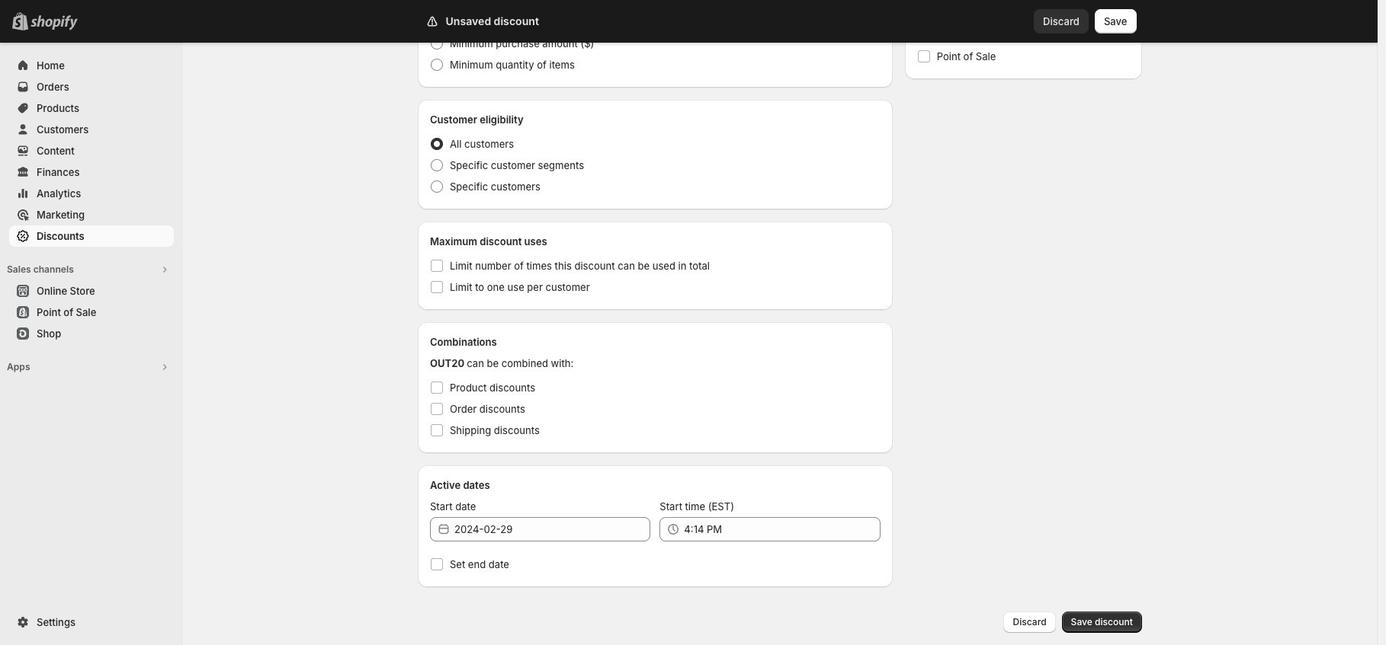 Task type: vqa. For each thing, say whether or not it's contained in the screenshot.
Shopify image
yes



Task type: locate. For each thing, give the bounding box(es) containing it.
YYYY-MM-DD text field
[[454, 518, 651, 542]]



Task type: describe. For each thing, give the bounding box(es) containing it.
shopify image
[[31, 15, 78, 31]]

Enter time text field
[[684, 518, 880, 542]]



